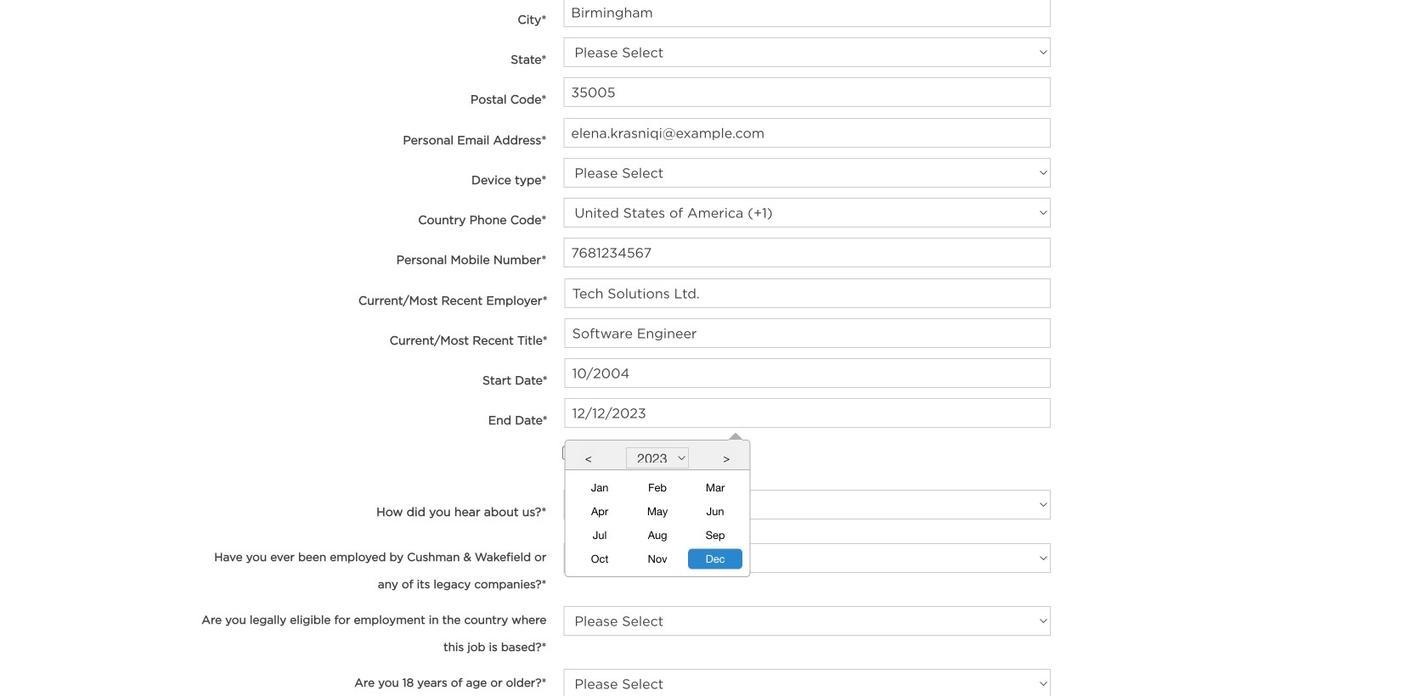 Task type: describe. For each thing, give the bounding box(es) containing it.
Postal Code text field
[[564, 77, 1051, 107]]

choose november 2023 option
[[631, 549, 685, 570]]

Current/Most Recent Title text field
[[565, 319, 1051, 349]]

choose september 2023 option
[[688, 526, 743, 546]]

choose january 2023 option
[[573, 478, 627, 498]]

choose march 2023 option
[[688, 478, 743, 498]]

choose june 2023 option
[[688, 502, 743, 522]]

choose july 2023 option
[[573, 526, 627, 546]]



Task type: locate. For each thing, give the bounding box(es) containing it.
Personal Mobile Number text field
[[564, 238, 1051, 268]]

choose april 2023 option
[[573, 502, 627, 522]]

choose december 2023 option
[[688, 549, 743, 570]]

choose february 2023 option
[[631, 478, 685, 498]]

City text field
[[564, 0, 1051, 27]]

month  2023-12 list box
[[571, 476, 744, 571]]

choose may 2023 option
[[631, 502, 685, 522]]

None text field
[[565, 359, 1051, 388], [565, 399, 1051, 428], [565, 359, 1051, 388], [565, 399, 1051, 428]]

Current/Most Recent Employer text field
[[565, 279, 1051, 309]]

Personal Email Address email field
[[564, 118, 1051, 148]]

choose august 2023 option
[[631, 526, 685, 546]]

choose october 2023 option
[[573, 549, 627, 570]]

I currently work here checkbox
[[563, 439, 576, 468]]



